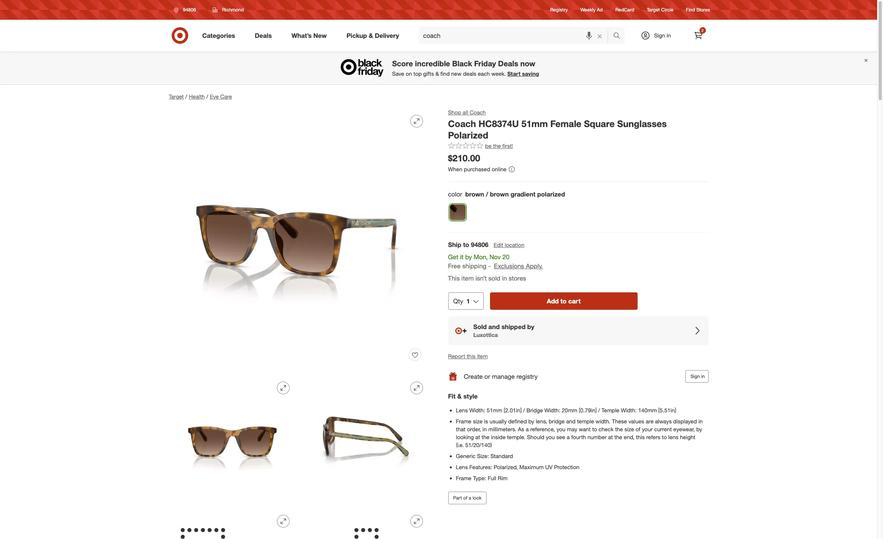Task type: describe. For each thing, give the bounding box(es) containing it.
style
[[463, 392, 478, 400]]

report this item
[[448, 353, 488, 360]]

part of a look button
[[448, 492, 487, 504]]

add to cart button
[[490, 292, 637, 310]]

target circle link
[[647, 6, 673, 13]]

categories
[[202, 31, 235, 39]]

deals link
[[248, 27, 282, 44]]

or
[[484, 372, 490, 380]]

94806 inside the fulfillment region
[[471, 241, 489, 249]]

week.
[[491, 70, 506, 77]]

2 link
[[690, 27, 707, 44]]

exclusions
[[494, 262, 524, 270]]

top
[[414, 70, 422, 77]]

frame size is usually defined by lens, bridge and temple width. these values are always displayed in that order, in millimeters. as a reference, you may want to check the size of your current eyewear, by looking at the inside temple. should you see a fourth number at the end, this refers to lens height (i.e. 51/20/140)
[[456, 418, 703, 448]]

2 brown from the left
[[490, 190, 509, 198]]

this inside frame size is usually defined by lens, bridge and temple width. these values are always displayed in that order, in millimeters. as a reference, you may want to check the size of your current eyewear, by looking at the inside temple. should you see a fourth number at the end, this refers to lens height (i.e. 51/20/140)
[[636, 434, 645, 440]]

the up 51/20/140)
[[482, 434, 489, 440]]

2
[[701, 28, 704, 33]]

order,
[[467, 426, 481, 433]]

cart
[[568, 297, 581, 305]]

stores
[[696, 7, 710, 13]]

target circle
[[647, 7, 673, 13]]

94806 inside 94806 dropdown button
[[183, 7, 196, 13]]

find
[[440, 70, 450, 77]]

shop all coach coach hc8374u 51mm female square sunglasses polarized
[[448, 109, 667, 140]]

and inside frame size is usually defined by lens, bridge and temple width. these values are always displayed in that order, in millimeters. as a reference, you may want to check the size of your current eyewear, by looking at the inside temple. should you see a fourth number at the end, this refers to lens height (i.e. 51/20/140)
[[566, 418, 576, 425]]

each
[[478, 70, 490, 77]]

size:
[[477, 453, 489, 459]]

sign in button
[[685, 370, 708, 383]]

ship
[[448, 241, 461, 249]]

deals inside score incredible black friday deals now save on top gifts & find new deals each week. start saving
[[498, 59, 518, 68]]

lens
[[668, 434, 679, 440]]

eyewear,
[[673, 426, 695, 433]]

sign inside button
[[690, 373, 700, 379]]

to down "current"
[[662, 434, 667, 440]]

sign in inside button
[[690, 373, 705, 379]]

coach hc8374u 51mm female square sunglasses polarized, 5 of 8 image
[[302, 509, 429, 539]]

displayed
[[673, 418, 697, 425]]

0 horizontal spatial sign in
[[654, 32, 671, 39]]

add to cart
[[547, 297, 581, 305]]

refers
[[646, 434, 660, 440]]

saving
[[522, 70, 539, 77]]

part of a look
[[453, 495, 482, 501]]

reference,
[[530, 426, 555, 433]]

height
[[680, 434, 695, 440]]

/ right [0.79in]
[[598, 407, 600, 414]]

[2.01in]
[[504, 407, 522, 414]]

fit
[[448, 392, 456, 400]]

nov
[[489, 253, 501, 261]]

temple.
[[507, 434, 525, 440]]

the left end,
[[614, 434, 622, 440]]

edit
[[494, 241, 503, 248]]

/ right 'target' link on the left top of page
[[185, 93, 187, 100]]

score incredible black friday deals now save on top gifts & find new deals each week. start saving
[[392, 59, 539, 77]]

& for pickup
[[369, 31, 373, 39]]

fourth
[[571, 434, 586, 440]]

millimeters.
[[488, 426, 516, 433]]

lens width: 51mm [2.01in] / bridge width: 20mm [0.79in] / temple width: 140mm [5.51in]
[[456, 407, 676, 414]]

want
[[579, 426, 591, 433]]

find
[[686, 7, 695, 13]]

when
[[448, 166, 462, 173]]

generic
[[456, 453, 475, 459]]

bridge
[[549, 418, 565, 425]]

report this item button
[[448, 352, 488, 360]]

look
[[473, 495, 482, 501]]

purchased
[[464, 166, 490, 173]]

registry
[[516, 372, 538, 380]]

frame for frame type: full rim
[[456, 475, 471, 481]]

in inside button
[[701, 373, 705, 379]]

richmond button
[[208, 3, 249, 17]]

your
[[642, 426, 653, 433]]

search
[[609, 32, 628, 40]]

-
[[488, 262, 491, 270]]

target for target circle
[[647, 7, 660, 13]]

create
[[464, 372, 483, 380]]

by inside get it by mon, nov 20 free shipping - exclusions apply.
[[465, 253, 472, 261]]

create or manage registry
[[464, 372, 538, 380]]

and inside sold and shipped by luxottica
[[488, 323, 500, 330]]

0 vertical spatial coach
[[470, 109, 486, 116]]

/ left eye at left
[[206, 93, 208, 100]]

stores
[[509, 274, 526, 282]]

female
[[550, 118, 581, 129]]

1 brown from the left
[[465, 190, 484, 198]]

registry
[[550, 7, 568, 13]]

target for target / health / eye care
[[169, 93, 184, 100]]

coach hc8374u 51mm female square sunglasses polarized, 4 of 8 image
[[169, 509, 296, 539]]

new
[[451, 70, 461, 77]]

eye care link
[[210, 93, 232, 100]]

/ down the when purchased online
[[486, 190, 488, 198]]

gradient
[[511, 190, 535, 198]]

[0.79in]
[[579, 407, 597, 414]]

start
[[507, 70, 521, 77]]

be the first!
[[485, 143, 513, 149]]

0 horizontal spatial you
[[546, 434, 555, 440]]

image gallery element
[[169, 109, 429, 539]]

pickup
[[347, 31, 367, 39]]

this inside 'button'
[[467, 353, 475, 360]]

standard
[[490, 453, 513, 459]]

temple
[[577, 418, 594, 425]]

[5.51in]
[[658, 407, 676, 414]]

current
[[654, 426, 672, 433]]

health link
[[189, 93, 205, 100]]

weekly ad link
[[580, 6, 603, 13]]

coach hc8374u 51mm female square sunglasses polarized, 1 of 8 image
[[169, 109, 429, 369]]

in inside the fulfillment region
[[502, 274, 507, 282]]

to inside button
[[561, 297, 567, 305]]

maximum
[[519, 464, 544, 470]]

inside
[[491, 434, 506, 440]]

frame for frame size is usually defined by lens, bridge and temple width. these values are always displayed in that order, in millimeters. as a reference, you may want to check the size of your current eyewear, by looking at the inside temple. should you see a fourth number at the end, this refers to lens height (i.e. 51/20/140)
[[456, 418, 471, 425]]

polarized
[[448, 129, 488, 140]]

end,
[[624, 434, 634, 440]]

coach hc8374u 51mm female square sunglasses polarized, 3 of 8 image
[[302, 375, 429, 502]]

gifts
[[423, 70, 434, 77]]

0 vertical spatial size
[[473, 418, 483, 425]]

3 width: from the left
[[621, 407, 637, 414]]

lens for lens width: 51mm [2.01in] / bridge width: 20mm [0.79in] / temple width: 140mm [5.51in]
[[456, 407, 468, 414]]

weekly
[[580, 7, 596, 13]]

& for fit
[[457, 392, 462, 400]]

fulfillment region
[[448, 240, 708, 345]]

20
[[502, 253, 509, 261]]



Task type: vqa. For each thing, say whether or not it's contained in the screenshot.
middle the a
yes



Task type: locate. For each thing, give the bounding box(es) containing it.
usually
[[490, 418, 507, 425]]

140mm
[[638, 407, 657, 414]]

this item isn't sold in stores
[[448, 274, 526, 282]]

0 horizontal spatial target
[[169, 93, 184, 100]]

0 vertical spatial a
[[526, 426, 529, 433]]

all
[[463, 109, 468, 116]]

51mm left female
[[521, 118, 548, 129]]

a
[[526, 426, 529, 433], [567, 434, 570, 440], [469, 495, 471, 501]]

by right shipped
[[527, 323, 534, 330]]

you left see
[[546, 434, 555, 440]]

0 vertical spatial this
[[467, 353, 475, 360]]

1 vertical spatial you
[[546, 434, 555, 440]]

1 horizontal spatial and
[[566, 418, 576, 425]]

brown right color
[[465, 190, 484, 198]]

to up number
[[592, 426, 597, 433]]

2 horizontal spatial &
[[457, 392, 462, 400]]

& right pickup
[[369, 31, 373, 39]]

coach down all
[[448, 118, 476, 129]]

1 horizontal spatial item
[[477, 353, 488, 360]]

target left "circle"
[[647, 7, 660, 13]]

be the first! link
[[448, 142, 513, 150]]

width: up values
[[621, 407, 637, 414]]

to right add
[[561, 297, 567, 305]]

check
[[599, 426, 614, 433]]

1 vertical spatial this
[[636, 434, 645, 440]]

health
[[189, 93, 205, 100]]

manage
[[492, 372, 515, 380]]

0 horizontal spatial size
[[473, 418, 483, 425]]

eye
[[210, 93, 219, 100]]

deals
[[463, 70, 476, 77]]

item inside 'button'
[[477, 353, 488, 360]]

width: up is
[[469, 407, 485, 414]]

sold
[[488, 274, 500, 282]]

1 vertical spatial a
[[567, 434, 570, 440]]

lens for lens features: polarized, maximum uv protection
[[456, 464, 468, 470]]

1 vertical spatial 94806
[[471, 241, 489, 249]]

deals up start
[[498, 59, 518, 68]]

1 horizontal spatial you
[[557, 426, 565, 433]]

item inside the fulfillment region
[[461, 274, 474, 282]]

1 vertical spatial frame
[[456, 475, 471, 481]]

lens down fit & style
[[456, 407, 468, 414]]

2 frame from the top
[[456, 475, 471, 481]]

redcard link
[[615, 6, 634, 13]]

by left the lens,
[[528, 418, 534, 425]]

of down values
[[636, 426, 640, 433]]

size left is
[[473, 418, 483, 425]]

width: up bridge on the bottom of page
[[544, 407, 560, 414]]

what's new
[[291, 31, 327, 39]]

& right fit
[[457, 392, 462, 400]]

1 vertical spatial sign in
[[690, 373, 705, 379]]

94806 up "mon," on the top right of the page
[[471, 241, 489, 249]]

94806 button
[[169, 3, 204, 17]]

1 vertical spatial target
[[169, 93, 184, 100]]

what's
[[291, 31, 312, 39]]

free
[[448, 262, 461, 270]]

this
[[448, 274, 460, 282]]

shop
[[448, 109, 461, 116]]

1
[[466, 297, 470, 305]]

0 vertical spatial sign in
[[654, 32, 671, 39]]

the down these
[[615, 426, 623, 433]]

be
[[485, 143, 492, 149]]

location
[[505, 241, 524, 248]]

frame
[[456, 418, 471, 425], [456, 475, 471, 481]]

0 vertical spatial and
[[488, 323, 500, 330]]

as
[[518, 426, 524, 433]]

1 vertical spatial sign
[[690, 373, 700, 379]]

sold and shipped by luxottica
[[473, 323, 534, 338]]

2 vertical spatial &
[[457, 392, 462, 400]]

by inside sold and shipped by luxottica
[[527, 323, 534, 330]]

protection
[[554, 464, 579, 470]]

a right as
[[526, 426, 529, 433]]

0 horizontal spatial a
[[469, 495, 471, 501]]

circle
[[661, 7, 673, 13]]

luxottica
[[473, 332, 498, 338]]

item left isn't
[[461, 274, 474, 282]]

2 lens from the top
[[456, 464, 468, 470]]

shipped
[[501, 323, 526, 330]]

0 horizontal spatial at
[[475, 434, 480, 440]]

lens features: polarized, maximum uv protection
[[456, 464, 579, 470]]

black
[[452, 59, 472, 68]]

a inside button
[[469, 495, 471, 501]]

94806 left the richmond dropdown button
[[183, 7, 196, 13]]

& inside pickup & delivery 'link'
[[369, 31, 373, 39]]

1 horizontal spatial width:
[[544, 407, 560, 414]]

at up 51/20/140)
[[475, 434, 480, 440]]

save
[[392, 70, 404, 77]]

1 horizontal spatial &
[[435, 70, 439, 77]]

& inside score incredible black friday deals now save on top gifts & find new deals each week. start saving
[[435, 70, 439, 77]]

item
[[461, 274, 474, 282], [477, 353, 488, 360]]

0 vertical spatial frame
[[456, 418, 471, 425]]

1 vertical spatial lens
[[456, 464, 468, 470]]

of inside frame size is usually defined by lens, bridge and temple width. these values are always displayed in that order, in millimeters. as a reference, you may want to check the size of your current eyewear, by looking at the inside temple. should you see a fourth number at the end, this refers to lens height (i.e. 51/20/140)
[[636, 426, 640, 433]]

1 horizontal spatial size
[[625, 426, 634, 433]]

1 vertical spatial 51mm
[[487, 407, 502, 414]]

what's new link
[[285, 27, 337, 44]]

1 horizontal spatial target
[[647, 7, 660, 13]]

0 vertical spatial 94806
[[183, 7, 196, 13]]

frame left type:
[[456, 475, 471, 481]]

51mm inside shop all coach coach hc8374u 51mm female square sunglasses polarized
[[521, 118, 548, 129]]

0 horizontal spatial and
[[488, 323, 500, 330]]

the right the be
[[493, 143, 501, 149]]

mon,
[[474, 253, 488, 261]]

to right ship
[[463, 241, 469, 249]]

0 horizontal spatial item
[[461, 274, 474, 282]]

exclusions apply. link
[[494, 262, 543, 270]]

0 vertical spatial 51mm
[[521, 118, 548, 129]]

1 vertical spatial item
[[477, 353, 488, 360]]

pickup & delivery link
[[340, 27, 409, 44]]

1 horizontal spatial 51mm
[[521, 118, 548, 129]]

frame up that
[[456, 418, 471, 425]]

coach right all
[[470, 109, 486, 116]]

0 horizontal spatial 51mm
[[487, 407, 502, 414]]

1 vertical spatial coach
[[448, 118, 476, 129]]

brown / brown gradient polarized image
[[449, 204, 466, 221]]

that
[[456, 426, 465, 433]]

frame type: full rim
[[456, 475, 508, 481]]

1 lens from the top
[[456, 407, 468, 414]]

1 vertical spatial and
[[566, 418, 576, 425]]

1 horizontal spatial a
[[526, 426, 529, 433]]

coach hc8374u 51mm female square sunglasses polarized, 2 of 8 image
[[169, 375, 296, 502]]

1 horizontal spatial sign in
[[690, 373, 705, 379]]

by right it
[[465, 253, 472, 261]]

1 vertical spatial deals
[[498, 59, 518, 68]]

this right report
[[467, 353, 475, 360]]

What can we help you find? suggestions appear below search field
[[418, 27, 615, 44]]

2 width: from the left
[[544, 407, 560, 414]]

2 at from the left
[[608, 434, 613, 440]]

and up the luxottica
[[488, 323, 500, 330]]

1 horizontal spatial deals
[[498, 59, 518, 68]]

1 width: from the left
[[469, 407, 485, 414]]

0 vertical spatial lens
[[456, 407, 468, 414]]

deals left what's
[[255, 31, 272, 39]]

1 horizontal spatial this
[[636, 434, 645, 440]]

target link
[[169, 93, 184, 100]]

always
[[655, 418, 672, 425]]

$210.00
[[448, 152, 480, 164]]

/ left bridge
[[523, 407, 525, 414]]

0 vertical spatial of
[[636, 426, 640, 433]]

rim
[[498, 475, 508, 481]]

ad
[[597, 7, 603, 13]]

qty 1
[[453, 297, 470, 305]]

of right part
[[463, 495, 467, 501]]

sold
[[473, 323, 487, 330]]

2 horizontal spatial width:
[[621, 407, 637, 414]]

1 horizontal spatial sign
[[690, 373, 700, 379]]

1 vertical spatial size
[[625, 426, 634, 433]]

get it by mon, nov 20 free shipping - exclusions apply.
[[448, 253, 543, 270]]

and
[[488, 323, 500, 330], [566, 418, 576, 425]]

0 horizontal spatial of
[[463, 495, 467, 501]]

you up see
[[557, 426, 565, 433]]

0 vertical spatial item
[[461, 274, 474, 282]]

1 horizontal spatial at
[[608, 434, 613, 440]]

& left find
[[435, 70, 439, 77]]

2 vertical spatial a
[[469, 495, 471, 501]]

add
[[547, 297, 559, 305]]

part
[[453, 495, 462, 501]]

51mm up the usually at right
[[487, 407, 502, 414]]

sign
[[654, 32, 665, 39], [690, 373, 700, 379]]

hc8374u
[[479, 118, 519, 129]]

target left the health link
[[169, 93, 184, 100]]

0 horizontal spatial sign
[[654, 32, 665, 39]]

search button
[[609, 27, 628, 46]]

51/20/140)
[[465, 442, 492, 448]]

size
[[473, 418, 483, 425], [625, 426, 634, 433]]

sunglasses
[[617, 118, 667, 129]]

this
[[467, 353, 475, 360], [636, 434, 645, 440]]

0 horizontal spatial deals
[[255, 31, 272, 39]]

94806
[[183, 7, 196, 13], [471, 241, 489, 249]]

1 horizontal spatial of
[[636, 426, 640, 433]]

see
[[556, 434, 565, 440]]

20mm
[[562, 407, 577, 414]]

0 vertical spatial sign
[[654, 32, 665, 39]]

0 horizontal spatial brown
[[465, 190, 484, 198]]

a left look
[[469, 495, 471, 501]]

brown left gradient
[[490, 190, 509, 198]]

lens,
[[536, 418, 547, 425]]

1 vertical spatial of
[[463, 495, 467, 501]]

at down check
[[608, 434, 613, 440]]

0 vertical spatial &
[[369, 31, 373, 39]]

2 horizontal spatial a
[[567, 434, 570, 440]]

1 horizontal spatial 94806
[[471, 241, 489, 249]]

delivery
[[375, 31, 399, 39]]

item up or
[[477, 353, 488, 360]]

and up may
[[566, 418, 576, 425]]

0 vertical spatial you
[[557, 426, 565, 433]]

1 at from the left
[[475, 434, 480, 440]]

size up end,
[[625, 426, 634, 433]]

categories link
[[196, 27, 245, 44]]

1 vertical spatial &
[[435, 70, 439, 77]]

edit location
[[494, 241, 524, 248]]

0 vertical spatial deals
[[255, 31, 272, 39]]

0 horizontal spatial this
[[467, 353, 475, 360]]

apply.
[[526, 262, 543, 270]]

at
[[475, 434, 480, 440], [608, 434, 613, 440]]

a right see
[[567, 434, 570, 440]]

0 vertical spatial target
[[647, 7, 660, 13]]

0 horizontal spatial 94806
[[183, 7, 196, 13]]

of inside button
[[463, 495, 467, 501]]

1 horizontal spatial brown
[[490, 190, 509, 198]]

isn't
[[476, 274, 487, 282]]

1 frame from the top
[[456, 418, 471, 425]]

friday
[[474, 59, 496, 68]]

this down your at right bottom
[[636, 434, 645, 440]]

square
[[584, 118, 615, 129]]

0 horizontal spatial &
[[369, 31, 373, 39]]

width:
[[469, 407, 485, 414], [544, 407, 560, 414], [621, 407, 637, 414]]

richmond
[[222, 7, 244, 13]]

0 horizontal spatial width:
[[469, 407, 485, 414]]

lens down generic
[[456, 464, 468, 470]]

defined
[[508, 418, 527, 425]]

should
[[527, 434, 544, 440]]

by right eyewear,
[[696, 426, 702, 433]]

frame inside frame size is usually defined by lens, bridge and temple width. these values are always displayed in that order, in millimeters. as a reference, you may want to check the size of your current eyewear, by looking at the inside temple. should you see a fourth number at the end, this refers to lens height (i.e. 51/20/140)
[[456, 418, 471, 425]]

these
[[612, 418, 627, 425]]



